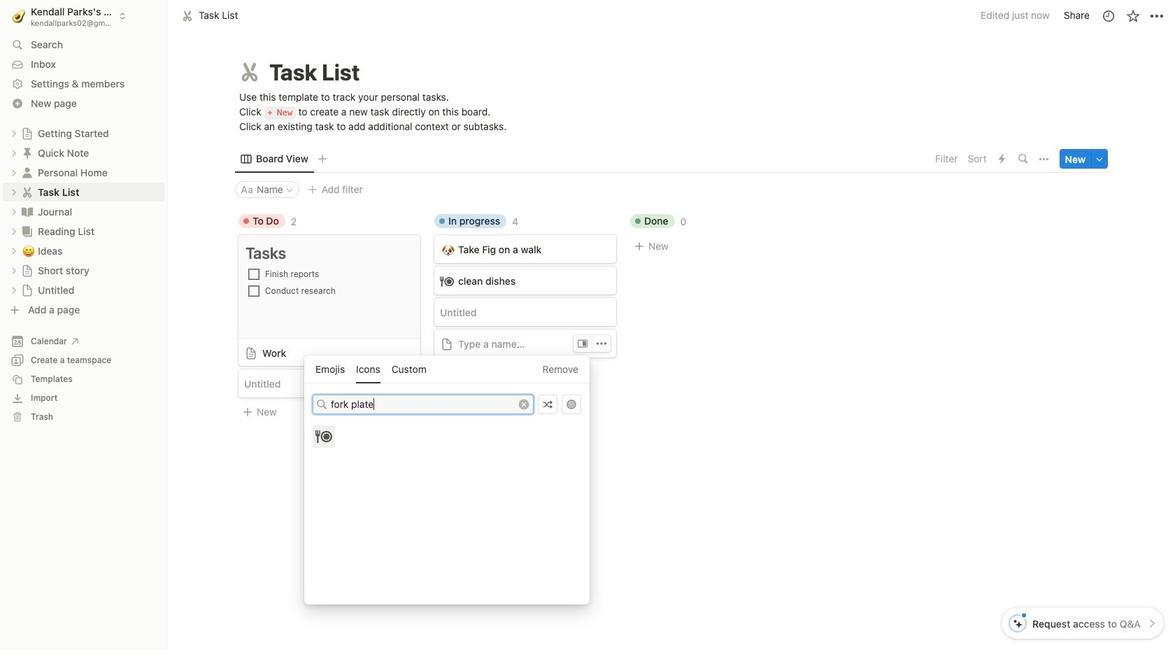 Task type: describe. For each thing, give the bounding box(es) containing it.
favorite image
[[1126, 9, 1140, 23]]

Filter… text field
[[331, 398, 516, 412]]

select icon color, no color selected image
[[567, 400, 577, 410]]



Task type: locate. For each thing, give the bounding box(es) containing it.
🐶 image
[[442, 242, 455, 258]]

change page icon image
[[237, 59, 262, 85]]

create and view automations image
[[999, 154, 1006, 164]]

tab list
[[235, 145, 931, 173]]

updates image
[[1102, 9, 1116, 23]]

🥑 image
[[12, 7, 25, 25]]

tab
[[235, 149, 314, 169]]



Task type: vqa. For each thing, say whether or not it's contained in the screenshot.
👋 icon
no



